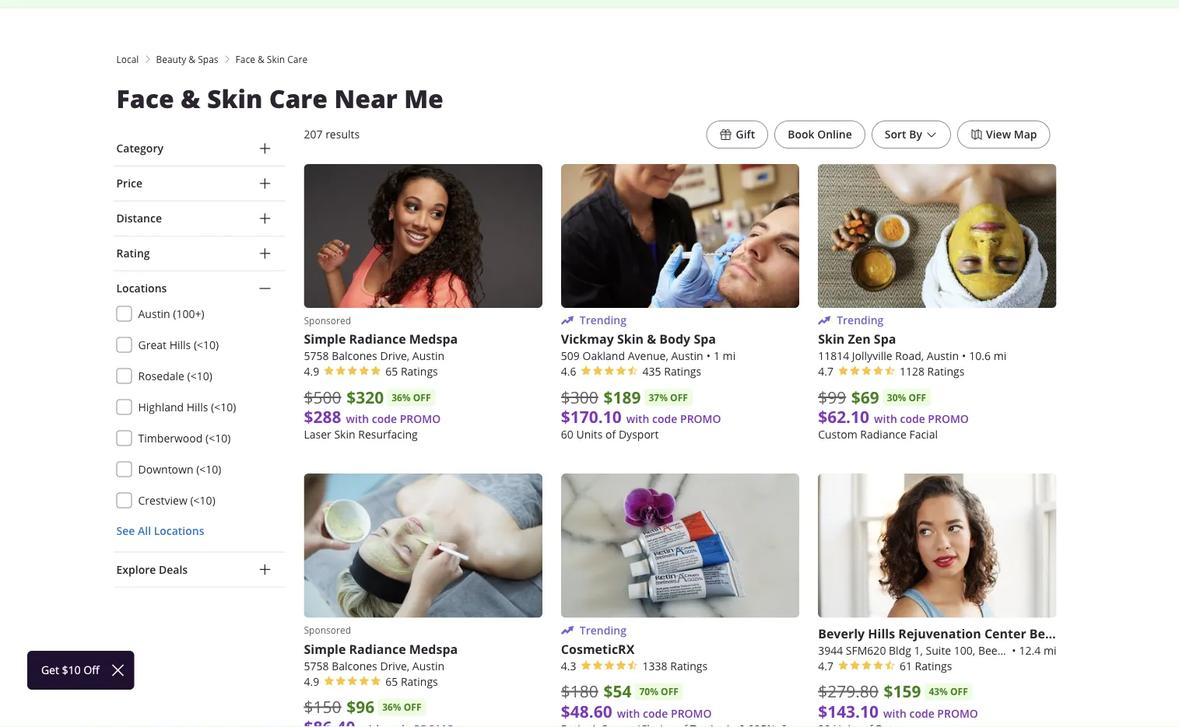 Task type: locate. For each thing, give the bounding box(es) containing it.
100,
[[954, 644, 975, 658]]

spa up 1
[[694, 331, 716, 348]]

0 horizontal spatial face
[[116, 82, 174, 116]]

care for face & skin care near me
[[269, 82, 328, 116]]

2 65 ratings from the top
[[385, 675, 438, 689]]

1 vertical spatial 65
[[385, 675, 398, 689]]

• left 12.4
[[1012, 644, 1016, 658]]

4.9
[[304, 365, 319, 379], [304, 675, 319, 689]]

with down $159
[[883, 707, 907, 721]]

• inside skin zen spa 11814 jollyville road, austin • 10.6 mi
[[962, 349, 966, 364]]

skin up the 11814
[[818, 331, 845, 348]]

4.7 down the 11814
[[818, 365, 833, 379]]

(<10) for rosedale (<10)
[[187, 369, 212, 383]]

65 for $96
[[385, 675, 398, 689]]

with inside $279.80 $159 43% off $143.10 with code promo
[[883, 707, 907, 721]]

care up the 207
[[269, 82, 328, 116]]

ratings for $69
[[927, 365, 965, 379]]

code inside the $500 $320 36% off $288 with code promo laser skin resurfacing
[[372, 412, 397, 427]]

$150
[[304, 696, 341, 718]]

balcones
[[332, 349, 377, 364], [332, 659, 377, 674]]

4.9 for $96
[[304, 675, 319, 689]]

code for $69
[[900, 412, 925, 427]]

face for face & skin care
[[235, 53, 255, 65]]

$54
[[604, 681, 632, 703]]

1 vertical spatial radiance
[[860, 428, 907, 442]]

$320
[[346, 386, 384, 409]]

balcones up $96
[[332, 659, 377, 674]]

locations down crestview (<10)
[[154, 524, 204, 539]]

1 horizontal spatial •
[[962, 349, 966, 364]]

36% inside the '$150 $96 36% off'
[[382, 701, 401, 714]]

face inside breadcrumbs element
[[235, 53, 255, 65]]

skin up the face & skin care near me
[[267, 53, 285, 65]]

0 horizontal spatial •
[[706, 349, 711, 364]]

1 drive, from the top
[[380, 349, 410, 364]]

1 4.9 from the top
[[304, 365, 319, 379]]

sort
[[885, 127, 906, 142]]

trending for $189
[[580, 313, 627, 328]]

• left 10.6
[[962, 349, 966, 364]]

off right $96
[[404, 701, 421, 714]]

65 ratings up the $500 $320 36% off $288 with code promo laser skin resurfacing
[[385, 365, 438, 379]]

hills right great
[[169, 338, 191, 352]]

1 vertical spatial 4.7
[[818, 659, 833, 674]]

with down $54
[[617, 707, 640, 721]]

1 vertical spatial 36%
[[382, 701, 401, 714]]

face right spas
[[235, 53, 255, 65]]

locations down rating
[[116, 281, 167, 296]]

off for $159
[[950, 686, 968, 699]]

1 vertical spatial 5758
[[304, 659, 329, 674]]

mi
[[723, 349, 736, 364], [994, 349, 1007, 364], [1044, 644, 1057, 658]]

2 sponsored simple radiance medspa 5758 balcones drive, austin from the top
[[304, 624, 458, 674]]

4.6
[[561, 365, 576, 379]]

65 ratings for $320
[[385, 365, 438, 379]]

1
[[714, 349, 720, 364]]

off up resurfacing
[[413, 391, 431, 404]]

bee right 100,
[[978, 644, 998, 658]]

$170.10
[[561, 406, 622, 429]]

(<10) down downtown (<10)
[[190, 493, 215, 508]]

simple up $500
[[304, 331, 346, 348]]

care inside breadcrumbs element
[[287, 53, 308, 65]]

code inside $180 $54 70% off $48.60 with code promo
[[643, 707, 668, 721]]

& up avenue,
[[647, 331, 656, 348]]

of
[[606, 428, 616, 442]]

face
[[235, 53, 255, 65], [116, 82, 174, 116]]

0 vertical spatial sponsored
[[304, 315, 351, 327]]

sponsored for $96
[[304, 624, 351, 637]]

suite
[[926, 644, 951, 658]]

downtown
[[138, 462, 193, 477]]

1 horizontal spatial spa
[[874, 331, 896, 348]]

0 horizontal spatial mi
[[723, 349, 736, 364]]

3944 sfm620 bldg 1, suite 100, bee cave
[[818, 644, 1025, 658]]

4.7 for 1128 ratings
[[818, 365, 833, 379]]

face down local link
[[116, 82, 174, 116]]

promo for $54
[[671, 707, 712, 721]]

simple for $96
[[304, 641, 346, 658]]

with down the $320
[[346, 412, 369, 427]]

1 spa from the left
[[694, 331, 716, 348]]

trending up cosmeticrx
[[580, 623, 627, 638]]

2 4.7 from the top
[[818, 659, 833, 674]]

65 up the '$150 $96 36% off'
[[385, 675, 398, 689]]

36% right the $320
[[392, 391, 411, 404]]

code
[[372, 412, 397, 427], [652, 412, 677, 427], [900, 412, 925, 427], [643, 707, 668, 721], [909, 707, 934, 721]]

off right 30%
[[909, 391, 926, 404]]

radiance up the '$150 $96 36% off'
[[349, 641, 406, 658]]

spa inside skin zen spa 11814 jollyville road, austin • 10.6 mi
[[874, 331, 896, 348]]

ratings
[[401, 365, 438, 379], [664, 365, 701, 379], [927, 365, 965, 379], [670, 659, 708, 674], [915, 659, 952, 674], [401, 675, 438, 689]]

off inside the $99 $69 30% off $62.10 with code promo custom radiance facial
[[909, 391, 926, 404]]

locations
[[116, 281, 167, 296], [154, 524, 204, 539]]

2 spa from the left
[[874, 331, 896, 348]]

sponsored simple radiance medspa 5758 balcones drive, austin for $96
[[304, 624, 458, 674]]

36% inside the $500 $320 36% off $288 with code promo laser skin resurfacing
[[392, 391, 411, 404]]

mi right 10.6
[[994, 349, 1007, 364]]

radiance up the $320
[[349, 331, 406, 348]]

(<10) up highland hills (<10)
[[187, 369, 212, 383]]

2 sponsored from the top
[[304, 624, 351, 637]]

2 balcones from the top
[[332, 659, 377, 674]]

2 vertical spatial hills
[[868, 625, 895, 642]]

trending up the vickmay
[[580, 313, 627, 328]]

1338 ratings
[[643, 659, 708, 674]]

0 vertical spatial drive,
[[380, 349, 410, 364]]

5758 for $320
[[304, 349, 329, 364]]

1 vertical spatial sponsored
[[304, 624, 351, 637]]

ratings up the '$150 $96 36% off'
[[401, 675, 438, 689]]

highland hills (<10)
[[138, 400, 236, 414]]

skin inside breadcrumbs element
[[267, 53, 285, 65]]

3944
[[818, 644, 843, 658]]

drive, up the '$150 $96 36% off'
[[380, 659, 410, 674]]

$150 $96 36% off
[[304, 696, 421, 719]]

promo down 1338 ratings
[[671, 707, 712, 721]]

promo up resurfacing
[[400, 412, 441, 427]]

skin right 'laser'
[[334, 428, 355, 442]]

skin
[[267, 53, 285, 65], [207, 82, 263, 116], [617, 331, 644, 348], [818, 331, 845, 348], [334, 428, 355, 442]]

2 simple from the top
[[304, 641, 346, 658]]

simple up the $150
[[304, 641, 346, 658]]

with inside the $99 $69 30% off $62.10 with code promo custom radiance facial
[[874, 412, 897, 427]]

off
[[413, 391, 431, 404], [670, 391, 688, 404], [909, 391, 926, 404], [661, 686, 679, 699], [950, 686, 968, 699], [404, 701, 421, 714]]

radiance for $96
[[349, 641, 406, 658]]

timberwood (<10)
[[138, 431, 231, 446]]

5758 up the $150
[[304, 659, 329, 674]]

1 vertical spatial 65 ratings
[[385, 675, 438, 689]]

ratings right 435
[[664, 365, 701, 379]]

austin inside skin zen spa 11814 jollyville road, austin • 10.6 mi
[[927, 349, 959, 364]]

1 vertical spatial cave
[[1000, 644, 1025, 658]]

radiance down 30%
[[860, 428, 907, 442]]

0 vertical spatial face
[[235, 53, 255, 65]]

off inside $180 $54 70% off $48.60 with code promo
[[661, 686, 679, 699]]

sponsored simple radiance medspa 5758 balcones drive, austin up the '$150 $96 36% off'
[[304, 624, 458, 674]]

ratings right 1128
[[927, 365, 965, 379]]

sponsored simple radiance medspa 5758 balcones drive, austin up the $320
[[304, 315, 458, 364]]

4.9 up $500
[[304, 365, 319, 379]]

& for beauty & spas
[[189, 53, 195, 65]]

(<10) for crestview (<10)
[[190, 493, 215, 508]]

0 vertical spatial 4.9
[[304, 365, 319, 379]]

off inside $300 $189 37% off $170.10 with code promo 60 units of dysport
[[670, 391, 688, 404]]

1 vertical spatial bee
[[978, 644, 998, 658]]

hills up sfm620
[[868, 625, 895, 642]]

0 vertical spatial 5758
[[304, 349, 329, 364]]

0 vertical spatial hills
[[169, 338, 191, 352]]

with inside the $500 $320 36% off $288 with code promo laser skin resurfacing
[[346, 412, 369, 427]]

skin up avenue,
[[617, 331, 644, 348]]

0 vertical spatial 65
[[385, 365, 398, 379]]

1 vertical spatial balcones
[[332, 659, 377, 674]]

65
[[385, 365, 398, 379], [385, 675, 398, 689]]

care up the face & skin care near me
[[287, 53, 308, 65]]

4.9 up the $150
[[304, 675, 319, 689]]

2 65 from the top
[[385, 675, 398, 689]]

promo inside $279.80 $159 43% off $143.10 with code promo
[[937, 707, 978, 721]]

units
[[576, 428, 603, 442]]

face for face & skin care near me
[[116, 82, 174, 116]]

code up resurfacing
[[372, 412, 397, 427]]

1 horizontal spatial bee
[[1030, 625, 1053, 642]]

balcones for $320
[[332, 349, 377, 364]]

0 vertical spatial radiance
[[349, 331, 406, 348]]

with for $320
[[346, 412, 369, 427]]

1 medspa from the top
[[409, 331, 458, 348]]

sponsored for $320
[[304, 315, 351, 327]]

2 5758 from the top
[[304, 659, 329, 674]]

1 vertical spatial care
[[269, 82, 328, 116]]

drive,
[[380, 349, 410, 364], [380, 659, 410, 674]]

balcones up the $320
[[332, 349, 377, 364]]

0 horizontal spatial spa
[[694, 331, 716, 348]]

hills for beverly
[[868, 625, 895, 642]]

book
[[788, 127, 814, 142]]

(<10) down highland hills (<10)
[[205, 431, 231, 446]]

1 balcones from the top
[[332, 349, 377, 364]]

2 vertical spatial radiance
[[349, 641, 406, 658]]

price
[[116, 176, 142, 191]]

with
[[346, 412, 369, 427], [626, 412, 649, 427], [874, 412, 897, 427], [617, 707, 640, 721], [883, 707, 907, 721]]

1 vertical spatial drive,
[[380, 659, 410, 674]]

1 simple from the top
[[304, 331, 346, 348]]

promo down 435 ratings
[[680, 412, 721, 427]]

rejuvenation
[[898, 625, 981, 642]]

1 vertical spatial hills
[[187, 400, 208, 414]]

4.7 down the 3944
[[818, 659, 833, 674]]

off right 43% on the right of page
[[950, 686, 968, 699]]

0 horizontal spatial cave
[[1000, 644, 1025, 658]]

cave up • 12.4 mi
[[1056, 625, 1086, 642]]

12.4
[[1019, 644, 1041, 658]]

0 horizontal spatial bee
[[978, 644, 998, 658]]

mi right 12.4
[[1044, 644, 1057, 658]]

promo
[[400, 412, 441, 427], [680, 412, 721, 427], [928, 412, 969, 427], [671, 707, 712, 721], [937, 707, 978, 721]]

& up the face & skin care near me
[[258, 53, 264, 65]]

$99
[[818, 387, 846, 408]]

(<10) for downtown (<10)
[[196, 462, 221, 477]]

1 vertical spatial face
[[116, 82, 174, 116]]

5758 up $500
[[304, 349, 329, 364]]

resurfacing
[[358, 428, 418, 442]]

promo down 43% on the right of page
[[937, 707, 978, 721]]

2 4.9 from the top
[[304, 675, 319, 689]]

explore deals
[[116, 563, 188, 577]]

• left 1
[[706, 349, 711, 364]]

code down the '37%'
[[652, 412, 677, 427]]

1 horizontal spatial mi
[[994, 349, 1007, 364]]

1 4.7 from the top
[[818, 365, 833, 379]]

zen
[[848, 331, 871, 348]]

sponsored up the $150
[[304, 624, 351, 637]]

4.9 for $320
[[304, 365, 319, 379]]

0 vertical spatial 36%
[[392, 391, 411, 404]]

code up the facial
[[900, 412, 925, 427]]

dysport
[[619, 428, 659, 442]]

code for $159
[[909, 707, 934, 721]]

ratings for $96
[[401, 675, 438, 689]]

&
[[189, 53, 195, 65], [258, 53, 264, 65], [181, 82, 200, 116], [647, 331, 656, 348]]

view
[[986, 127, 1011, 142]]

promo inside the $500 $320 36% off $288 with code promo laser skin resurfacing
[[400, 412, 441, 427]]

70%
[[639, 686, 658, 699]]

bee up • 12.4 mi
[[1030, 625, 1053, 642]]

with up dysport
[[626, 412, 649, 427]]

1 vertical spatial simple
[[304, 641, 346, 658]]

locations list
[[116, 305, 285, 540]]

results
[[325, 127, 360, 142]]

downtown (<10)
[[138, 462, 221, 477]]

off for $69
[[909, 391, 926, 404]]

1 horizontal spatial cave
[[1056, 625, 1086, 642]]

mi right 1
[[723, 349, 736, 364]]

with inside $300 $189 37% off $170.10 with code promo 60 units of dysport
[[626, 412, 649, 427]]

ratings up the $500 $320 36% off $288 with code promo laser skin resurfacing
[[401, 365, 438, 379]]

0 vertical spatial 65 ratings
[[385, 365, 438, 379]]

cave down center
[[1000, 644, 1025, 658]]

$96
[[346, 696, 374, 719]]

0 vertical spatial simple
[[304, 331, 346, 348]]

0 vertical spatial bee
[[1030, 625, 1053, 642]]

facial
[[909, 428, 938, 442]]

1 5758 from the top
[[304, 349, 329, 364]]

0 vertical spatial balcones
[[332, 349, 377, 364]]

skin inside skin zen spa 11814 jollyville road, austin • 10.6 mi
[[818, 331, 845, 348]]

medspa
[[409, 331, 458, 348], [409, 641, 458, 658]]

1 sponsored simple radiance medspa 5758 balcones drive, austin from the top
[[304, 315, 458, 364]]

with for $189
[[626, 412, 649, 427]]

radiance inside the $99 $69 30% off $62.10 with code promo custom radiance facial
[[860, 428, 907, 442]]

spa inside vickmay skin & body spa 509 oakland avenue, austin • 1 mi
[[694, 331, 716, 348]]

oakland
[[583, 349, 625, 364]]

(100+)
[[173, 307, 204, 321]]

online
[[817, 127, 852, 142]]

promo for $320
[[400, 412, 441, 427]]

2 medspa from the top
[[409, 641, 458, 658]]

& down beauty & spas
[[181, 82, 200, 116]]

& left spas
[[189, 53, 195, 65]]

off right the '37%'
[[670, 391, 688, 404]]

drive, up the $320
[[380, 349, 410, 364]]

1 horizontal spatial face
[[235, 53, 255, 65]]

1 sponsored from the top
[[304, 315, 351, 327]]

promo up the facial
[[928, 412, 969, 427]]

37%
[[649, 391, 668, 404]]

with down 30%
[[874, 412, 897, 427]]

code down 70%
[[643, 707, 668, 721]]

off right 70%
[[661, 686, 679, 699]]

sponsored simple radiance medspa 5758 balcones drive, austin
[[304, 315, 458, 364], [304, 624, 458, 674]]

promo inside the $99 $69 30% off $62.10 with code promo custom radiance facial
[[928, 412, 969, 427]]

65 up the $500 $320 36% off $288 with code promo laser skin resurfacing
[[385, 365, 398, 379]]

0 vertical spatial sponsored simple radiance medspa 5758 balcones drive, austin
[[304, 315, 458, 364]]

1 65 ratings from the top
[[385, 365, 438, 379]]

hills up timberwood (<10)
[[187, 400, 208, 414]]

care
[[287, 53, 308, 65], [269, 82, 328, 116]]

promo inside $180 $54 70% off $48.60 with code promo
[[671, 707, 712, 721]]

0 vertical spatial care
[[287, 53, 308, 65]]

2 drive, from the top
[[380, 659, 410, 674]]

hills
[[169, 338, 191, 352], [187, 400, 208, 414], [868, 625, 895, 642]]

1 65 from the top
[[385, 365, 398, 379]]

medspa for $320
[[409, 331, 458, 348]]

off inside $279.80 $159 43% off $143.10 with code promo
[[950, 686, 968, 699]]

$300 $189 37% off $170.10 with code promo 60 units of dysport
[[561, 386, 721, 442]]

36% right $96
[[382, 701, 401, 714]]

code inside $300 $189 37% off $170.10 with code promo 60 units of dysport
[[652, 412, 677, 427]]

5758 for $96
[[304, 659, 329, 674]]

207 results
[[304, 127, 360, 142]]

bee
[[1030, 625, 1053, 642], [978, 644, 998, 658]]

category button
[[113, 132, 285, 166]]

promo inside $300 $189 37% off $170.10 with code promo 60 units of dysport
[[680, 412, 721, 427]]

0 vertical spatial medspa
[[409, 331, 458, 348]]

simple
[[304, 331, 346, 348], [304, 641, 346, 658]]

code down 43% on the right of page
[[909, 707, 934, 721]]

with inside $180 $54 70% off $48.60 with code promo
[[617, 707, 640, 721]]

1 vertical spatial medspa
[[409, 641, 458, 658]]

1 vertical spatial locations
[[154, 524, 204, 539]]

spa up jollyville
[[874, 331, 896, 348]]

trending up zen
[[837, 313, 884, 328]]

sponsored up $500
[[304, 315, 351, 327]]

(<10) down timberwood (<10)
[[196, 462, 221, 477]]

balcones for $96
[[332, 659, 377, 674]]

65 ratings up the '$150 $96 36% off'
[[385, 675, 438, 689]]

cosmeticrx
[[561, 641, 635, 658]]

0 vertical spatial cave
[[1056, 625, 1086, 642]]

sort by button
[[872, 121, 951, 149]]

code inside $279.80 $159 43% off $143.10 with code promo
[[909, 707, 934, 721]]

locations inside list
[[154, 524, 204, 539]]

0 vertical spatial 4.7
[[818, 365, 833, 379]]

timberwood
[[138, 431, 203, 446]]

code inside the $99 $69 30% off $62.10 with code promo custom radiance facial
[[900, 412, 925, 427]]

1 vertical spatial sponsored simple radiance medspa 5758 balcones drive, austin
[[304, 624, 458, 674]]

drive, for $320
[[380, 349, 410, 364]]

1 vertical spatial 4.9
[[304, 675, 319, 689]]

off inside the $500 $320 36% off $288 with code promo laser skin resurfacing
[[413, 391, 431, 404]]

(<10) for timberwood (<10)
[[205, 431, 231, 446]]

rating
[[116, 246, 150, 261]]



Task type: vqa. For each thing, say whether or not it's contained in the screenshot.
Save in Prep for Thanksgiving! Save on home decor, cleaning products, travel, florals & more.
no



Task type: describe. For each thing, give the bounding box(es) containing it.
$500
[[304, 387, 341, 408]]

skin inside vickmay skin & body spa 509 oakland avenue, austin • 1 mi
[[617, 331, 644, 348]]

near
[[334, 82, 398, 116]]

61
[[900, 659, 912, 674]]

hills for great
[[169, 338, 191, 352]]

sponsored simple radiance medspa 5758 balcones drive, austin for $320
[[304, 315, 458, 364]]

rosedale (<10)
[[138, 369, 212, 383]]

vickmay skin & body spa 509 oakland avenue, austin • 1 mi
[[561, 331, 736, 364]]

$300
[[561, 387, 598, 408]]

spas
[[198, 53, 218, 65]]

great
[[138, 338, 167, 352]]

1338
[[643, 659, 667, 674]]

ratings for $320
[[401, 365, 438, 379]]

see
[[116, 524, 135, 539]]

breadcrumbs element
[[113, 52, 1066, 66]]

sfm620
[[846, 644, 886, 658]]

promo for $189
[[680, 412, 721, 427]]

avenue,
[[628, 349, 668, 364]]

$99 $69 30% off $62.10 with code promo custom radiance facial
[[818, 386, 969, 442]]

sort by
[[885, 127, 922, 142]]

all
[[138, 524, 151, 539]]

(<10) down (100+)
[[194, 338, 219, 352]]

deals
[[159, 563, 188, 577]]

road,
[[895, 349, 924, 364]]

36% for $320
[[392, 391, 411, 404]]

• inside vickmay skin & body spa 509 oakland avenue, austin • 1 mi
[[706, 349, 711, 364]]

65 for $320
[[385, 365, 398, 379]]

ratings right 1338
[[670, 659, 708, 674]]

simple for $320
[[304, 331, 346, 348]]

by
[[909, 127, 922, 142]]

medspa for $96
[[409, 641, 458, 658]]

skin down spas
[[207, 82, 263, 116]]

2 horizontal spatial mi
[[1044, 644, 1057, 658]]

rosedale
[[138, 369, 184, 383]]

60
[[561, 428, 573, 442]]

$48.60
[[561, 700, 612, 723]]

body
[[659, 331, 691, 348]]

$279.80 $159 43% off $143.10 with code promo
[[818, 681, 978, 723]]

center
[[984, 625, 1026, 642]]

& inside vickmay skin & body spa 509 oakland avenue, austin • 1 mi
[[647, 331, 656, 348]]

0 vertical spatial locations
[[116, 281, 167, 296]]

1128
[[900, 365, 925, 379]]

& for face & skin care near me
[[181, 82, 200, 116]]

gift
[[736, 127, 755, 142]]

off for $320
[[413, 391, 431, 404]]

61 ratings
[[900, 659, 952, 674]]

locations button
[[113, 272, 285, 306]]

austin inside vickmay skin & body spa 509 oakland avenue, austin • 1 mi
[[671, 349, 703, 364]]

local
[[116, 53, 139, 65]]

crestview (<10)
[[138, 493, 215, 508]]

book online button
[[775, 121, 865, 149]]

2 horizontal spatial •
[[1012, 644, 1016, 658]]

• 12.4 mi
[[1012, 644, 1057, 658]]

with for $69
[[874, 412, 897, 427]]

bldg
[[889, 644, 911, 658]]

trending for $69
[[837, 313, 884, 328]]

distance
[[116, 211, 162, 226]]

code for $189
[[652, 412, 677, 427]]

see all locations
[[116, 524, 204, 539]]

$279.80
[[818, 681, 879, 703]]

$69
[[851, 386, 879, 409]]

drive, for $96
[[380, 659, 410, 674]]

austin inside locations list
[[138, 307, 170, 321]]

promo for $159
[[937, 707, 978, 721]]

promo for $69
[[928, 412, 969, 427]]

1,
[[914, 644, 923, 658]]

4.7 for 61 ratings
[[818, 659, 833, 674]]

gift button
[[706, 121, 768, 149]]

30%
[[887, 391, 906, 404]]

category
[[116, 141, 163, 156]]

care for face & skin care
[[287, 53, 308, 65]]

& for face & skin care
[[258, 53, 264, 65]]

36% for $96
[[382, 701, 401, 714]]

$180
[[561, 681, 598, 703]]

skin inside the $500 $320 36% off $288 with code promo laser skin resurfacing
[[334, 428, 355, 442]]

jollyville
[[852, 349, 892, 364]]

vickmay
[[561, 331, 614, 348]]

ratings down the suite
[[915, 659, 952, 674]]

4.3
[[561, 659, 576, 674]]

hills for highland
[[187, 400, 208, 414]]

beauty
[[156, 53, 186, 65]]

11814
[[818, 349, 849, 364]]

austin (100+)
[[138, 307, 204, 321]]

$288
[[304, 406, 341, 429]]

$143.10
[[818, 700, 879, 723]]

explore
[[116, 563, 156, 577]]

off for $189
[[670, 391, 688, 404]]

laser
[[304, 428, 331, 442]]

$180 $54 70% off $48.60 with code promo
[[561, 681, 712, 723]]

explore deals button
[[113, 553, 285, 587]]

radiance for $320
[[349, 331, 406, 348]]

price button
[[113, 167, 285, 201]]

off for $54
[[661, 686, 679, 699]]

435 ratings
[[643, 365, 701, 379]]

rating button
[[113, 237, 285, 271]]

(<10) up timberwood (<10)
[[211, 400, 236, 414]]

with for $159
[[883, 707, 907, 721]]

ratings for $189
[[664, 365, 701, 379]]

book online
[[788, 127, 852, 142]]

view map button
[[957, 121, 1050, 149]]

view map
[[986, 127, 1037, 142]]

1128 ratings
[[900, 365, 965, 379]]

mi inside skin zen spa 11814 jollyville road, austin • 10.6 mi
[[994, 349, 1007, 364]]

207
[[304, 127, 323, 142]]

code for $320
[[372, 412, 397, 427]]

code for $54
[[643, 707, 668, 721]]

$62.10
[[818, 406, 869, 429]]

see all locations button
[[116, 524, 204, 539]]

custom
[[818, 428, 857, 442]]

me
[[404, 82, 444, 116]]

off inside the '$150 $96 36% off'
[[404, 701, 421, 714]]

face & skin care
[[235, 53, 308, 65]]

with for $54
[[617, 707, 640, 721]]

mi inside vickmay skin & body spa 509 oakland avenue, austin • 1 mi
[[723, 349, 736, 364]]

65 ratings for $96
[[385, 675, 438, 689]]

$159
[[884, 681, 921, 703]]

skin zen spa 11814 jollyville road, austin • 10.6 mi
[[818, 331, 1007, 364]]

10.6
[[969, 349, 991, 364]]

$500 $320 36% off $288 with code promo laser skin resurfacing
[[304, 386, 441, 442]]

local link
[[116, 52, 139, 66]]



